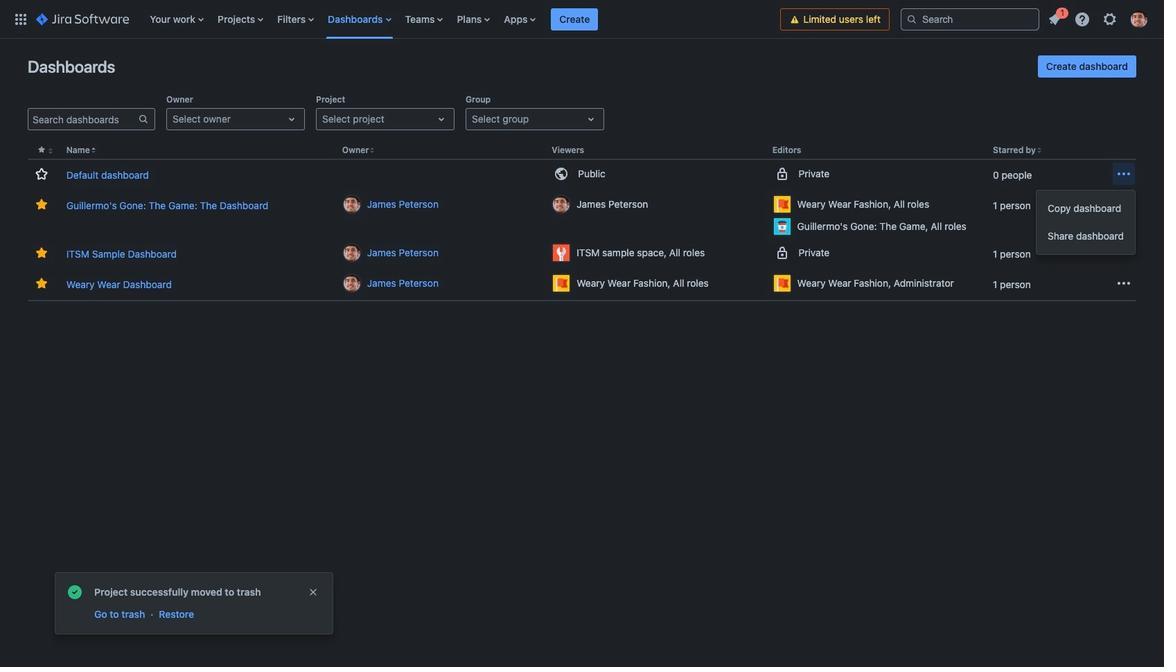 Task type: describe. For each thing, give the bounding box(es) containing it.
dismiss image
[[308, 587, 319, 598]]

more image
[[1116, 275, 1132, 292]]

2 open image from the left
[[433, 111, 450, 127]]

appswitcher icon image
[[12, 11, 29, 27]]

success image
[[67, 584, 83, 601]]

open image
[[583, 111, 599, 127]]

star weary wear dashboard image
[[33, 275, 50, 292]]

2 more image from the top
[[1116, 245, 1132, 261]]

search image
[[906, 14, 917, 25]]



Task type: vqa. For each thing, say whether or not it's contained in the screenshot.
Star Guillermo's Gone: The Game: The Dashboard image
yes



Task type: locate. For each thing, give the bounding box(es) containing it.
0 vertical spatial more image
[[1116, 166, 1132, 182]]

1 more image from the top
[[1116, 166, 1132, 182]]

primary element
[[8, 0, 781, 38]]

Search dashboards text field
[[28, 109, 138, 129]]

group
[[1037, 191, 1135, 254]]

1 horizontal spatial open image
[[433, 111, 450, 127]]

list item
[[551, 0, 598, 38], [1042, 5, 1068, 30]]

star itsm sample dashboard image
[[33, 245, 50, 261]]

1 open image from the left
[[283, 111, 300, 127]]

0 horizontal spatial list item
[[551, 0, 598, 38]]

None search field
[[901, 8, 1039, 30]]

jira software image
[[36, 11, 129, 27], [36, 11, 129, 27]]

banner
[[0, 0, 1164, 39]]

star guillermo's gone: the game: the dashboard image
[[33, 196, 50, 213]]

1 horizontal spatial list
[[1042, 5, 1156, 32]]

dashboards details element
[[28, 141, 1136, 301]]

Search field
[[901, 8, 1039, 30]]

your profile and settings image
[[1131, 11, 1147, 27]]

1 horizontal spatial list item
[[1042, 5, 1068, 30]]

open image
[[283, 111, 300, 127], [433, 111, 450, 127]]

notifications image
[[1046, 11, 1063, 27]]

star default dashboard image
[[33, 166, 50, 182]]

0 horizontal spatial list
[[143, 0, 781, 38]]

more image
[[1116, 166, 1132, 182], [1116, 245, 1132, 261]]

None text field
[[173, 112, 175, 126], [322, 112, 325, 126], [472, 112, 474, 126], [173, 112, 175, 126], [322, 112, 325, 126], [472, 112, 474, 126]]

list item inside list
[[1042, 5, 1068, 30]]

help image
[[1074, 11, 1091, 27]]

0 horizontal spatial open image
[[283, 111, 300, 127]]

list
[[143, 0, 781, 38], [1042, 5, 1156, 32]]

settings image
[[1102, 11, 1118, 27]]

1 vertical spatial more image
[[1116, 245, 1132, 261]]

alert
[[55, 573, 333, 634]]



